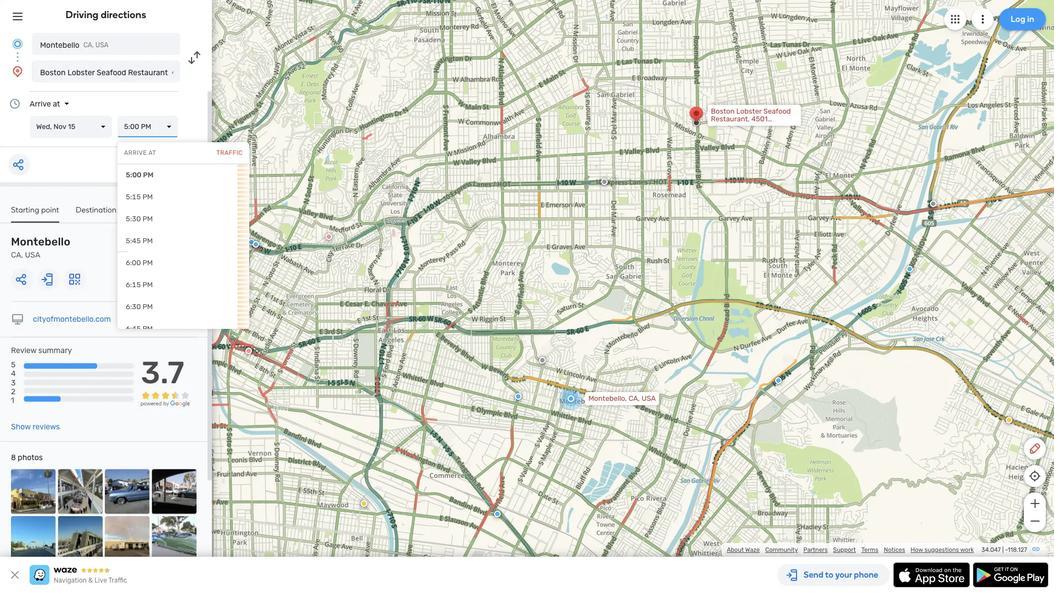 Task type: describe. For each thing, give the bounding box(es) containing it.
about
[[727, 546, 744, 553]]

zoom out image
[[1028, 515, 1042, 528]]

destination
[[76, 205, 117, 214]]

show reviews
[[11, 422, 60, 431]]

5:00 inside list box
[[124, 122, 139, 131]]

5:30 pm option
[[118, 208, 249, 230]]

pm inside list box
[[141, 122, 151, 131]]

2
[[11, 387, 15, 396]]

-
[[1005, 546, 1008, 553]]

0 vertical spatial accident image
[[601, 178, 608, 185]]

image 8 of montebello, montebello image
[[152, 516, 197, 561]]

location image
[[11, 65, 24, 78]]

starting point button
[[11, 205, 59, 223]]

computer image
[[11, 313, 24, 326]]

support link
[[833, 546, 856, 553]]

restaurant
[[128, 68, 168, 77]]

5:30 pm
[[126, 215, 153, 223]]

&
[[88, 577, 93, 584]]

image 3 of montebello, montebello image
[[105, 469, 150, 514]]

work
[[960, 546, 974, 553]]

5:00 pm list box
[[118, 116, 178, 138]]

5:45 pm option
[[118, 230, 249, 252]]

waze
[[745, 546, 760, 553]]

5 4 3 2 1
[[11, 360, 16, 405]]

1 horizontal spatial accident image
[[930, 200, 937, 207]]

pm for 6:00 pm option
[[143, 259, 153, 267]]

link image
[[1032, 545, 1041, 553]]

6:15 pm
[[126, 281, 153, 289]]

8
[[11, 453, 16, 462]]

0 horizontal spatial arrive at
[[30, 99, 60, 108]]

5:30
[[126, 215, 141, 223]]

5:15 pm option
[[118, 186, 249, 208]]

image 2 of montebello, montebello image
[[58, 469, 103, 514]]

5:00 pm option
[[118, 164, 249, 186]]

8 photos
[[11, 453, 43, 462]]

clock image
[[8, 97, 21, 110]]

5:00 inside option
[[126, 171, 141, 179]]

6:45 pm option
[[118, 318, 249, 340]]

1 vertical spatial montebello
[[11, 235, 70, 248]]

starting point
[[11, 205, 59, 214]]

driving
[[66, 9, 99, 21]]

5:15
[[126, 193, 141, 201]]

suggestions
[[925, 546, 959, 553]]

navigation & live traffic
[[54, 577, 127, 584]]

6:00 pm
[[126, 259, 153, 267]]

6:15
[[126, 281, 141, 289]]

5:00 pm inside list box
[[124, 122, 151, 131]]

6:00
[[126, 259, 141, 267]]

1 vertical spatial hazard image
[[361, 500, 367, 507]]

support
[[833, 546, 856, 553]]

photos
[[18, 453, 43, 462]]

about waze link
[[727, 546, 760, 553]]

wed,
[[36, 122, 52, 131]]

15
[[68, 122, 75, 131]]

pm for 6:15 pm option
[[143, 281, 153, 289]]

how
[[911, 546, 923, 553]]

6:00 pm option
[[118, 252, 249, 274]]

how suggestions work link
[[911, 546, 974, 553]]

0 vertical spatial usa
[[95, 41, 108, 49]]

|
[[1002, 546, 1004, 553]]

starting
[[11, 205, 39, 214]]

road closed image
[[245, 348, 252, 354]]

about waze community partners support terms notices how suggestions work
[[727, 546, 974, 553]]

3.7
[[141, 354, 184, 391]]

pm for 6:45 pm "option"
[[143, 325, 153, 333]]

0 vertical spatial montebello
[[40, 40, 80, 49]]

driving directions
[[66, 9, 146, 21]]



Task type: vqa. For each thing, say whether or not it's contained in the screenshot.
x image
yes



Task type: locate. For each thing, give the bounding box(es) containing it.
navigation
[[54, 577, 87, 584]]

image 5 of montebello, montebello image
[[11, 516, 56, 561]]

montebello,
[[589, 394, 627, 403]]

pm inside "option"
[[143, 325, 153, 333]]

5:45 pm
[[126, 237, 153, 245]]

montebello
[[40, 40, 80, 49], [11, 235, 70, 248]]

road closed image
[[326, 233, 332, 240]]

image 4 of montebello, montebello image
[[152, 469, 197, 514]]

destination button
[[76, 205, 117, 222]]

review
[[11, 346, 36, 355]]

accident image
[[539, 357, 546, 364]]

6:30 pm option
[[118, 296, 249, 318]]

5:00 pm inside option
[[126, 171, 154, 179]]

show
[[11, 422, 31, 431]]

arrive
[[30, 99, 51, 108], [124, 149, 147, 157]]

0 horizontal spatial traffic
[[108, 577, 127, 584]]

0 vertical spatial hazard image
[[1006, 417, 1013, 423]]

1 horizontal spatial hazard image
[[1006, 417, 1013, 423]]

directions
[[101, 9, 146, 21]]

1 vertical spatial montebello ca, usa
[[11, 235, 70, 259]]

at up wed, nov 15
[[53, 99, 60, 108]]

1 vertical spatial arrive at
[[124, 149, 156, 157]]

seafood
[[97, 68, 126, 77]]

1 vertical spatial 5:00 pm
[[126, 171, 154, 179]]

0 vertical spatial 5:00 pm
[[124, 122, 151, 131]]

5:00
[[124, 122, 139, 131], [126, 171, 141, 179]]

4
[[11, 369, 16, 378]]

34.047 | -118.127
[[982, 546, 1027, 553]]

montebello up boston
[[40, 40, 80, 49]]

usa right montebello, on the bottom
[[642, 394, 656, 403]]

pm
[[141, 122, 151, 131], [143, 171, 154, 179], [143, 193, 153, 201], [143, 215, 153, 223], [143, 237, 153, 245], [143, 259, 153, 267], [143, 281, 153, 289], [143, 303, 153, 311], [143, 325, 153, 333]]

point
[[41, 205, 59, 214]]

traffic
[[217, 149, 243, 157], [108, 577, 127, 584]]

3
[[11, 378, 16, 387]]

usa up boston lobster seafood restaurant button
[[95, 41, 108, 49]]

pm for 5:15 pm option
[[143, 193, 153, 201]]

cityofmontebello.com
[[33, 315, 111, 324]]

1 vertical spatial 5:00
[[126, 171, 141, 179]]

community link
[[765, 546, 798, 553]]

at
[[53, 99, 60, 108], [149, 149, 156, 157]]

0 vertical spatial arrive
[[30, 99, 51, 108]]

image 6 of montebello, montebello image
[[58, 516, 103, 561]]

1 horizontal spatial arrive
[[124, 149, 147, 157]]

montebello down starting point button
[[11, 235, 70, 248]]

2 vertical spatial usa
[[642, 394, 656, 403]]

118.127
[[1008, 546, 1027, 553]]

accident image
[[601, 178, 608, 185], [930, 200, 937, 207]]

traffic right live
[[108, 577, 127, 584]]

nov
[[54, 122, 66, 131]]

pm for 5:45 pm option
[[143, 237, 153, 245]]

current location image
[[11, 37, 24, 51]]

pm for 6:30 pm option
[[143, 303, 153, 311]]

1 vertical spatial usa
[[25, 250, 40, 259]]

5:00 pm
[[124, 122, 151, 131], [126, 171, 154, 179]]

0 horizontal spatial arrive
[[30, 99, 51, 108]]

1 horizontal spatial ca,
[[83, 41, 94, 49]]

ca, up lobster
[[83, 41, 94, 49]]

partners
[[804, 546, 828, 553]]

1 vertical spatial at
[[149, 149, 156, 157]]

cityofmontebello.com link
[[33, 315, 111, 324]]

pm for '5:30 pm' option
[[143, 215, 153, 223]]

6:45
[[126, 325, 141, 333]]

1 horizontal spatial at
[[149, 149, 156, 157]]

0 vertical spatial traffic
[[217, 149, 243, 157]]

usa down starting point button
[[25, 250, 40, 259]]

1 horizontal spatial arrive at
[[124, 149, 156, 157]]

at down 5:00 pm list box
[[149, 149, 156, 157]]

review summary
[[11, 346, 72, 355]]

5:45
[[126, 237, 141, 245]]

1 horizontal spatial usa
[[95, 41, 108, 49]]

0 vertical spatial ca,
[[83, 41, 94, 49]]

pencil image
[[1028, 442, 1042, 455]]

wed, nov 15
[[36, 122, 75, 131]]

lobster
[[68, 68, 95, 77]]

5:15 pm
[[126, 193, 153, 201]]

pm for 5:00 pm option on the top of the page
[[143, 171, 154, 179]]

1 horizontal spatial traffic
[[217, 149, 243, 157]]

2 vertical spatial ca,
[[629, 394, 640, 403]]

6:15 pm option
[[118, 274, 249, 296]]

pm down "restaurant"
[[141, 122, 151, 131]]

x image
[[8, 568, 21, 581]]

montebello, ca, usa
[[589, 394, 656, 403]]

terms link
[[862, 546, 879, 553]]

terms
[[862, 546, 879, 553]]

image 7 of montebello, montebello image
[[105, 516, 150, 561]]

pm right 5:45
[[143, 237, 153, 245]]

ca, right montebello, on the bottom
[[629, 394, 640, 403]]

pm up 5:15 pm
[[143, 171, 154, 179]]

2 horizontal spatial ca,
[[629, 394, 640, 403]]

0 horizontal spatial accident image
[[601, 178, 608, 185]]

montebello ca, usa
[[40, 40, 108, 49], [11, 235, 70, 259]]

0 horizontal spatial hazard image
[[361, 500, 367, 507]]

usa
[[95, 41, 108, 49], [25, 250, 40, 259], [642, 394, 656, 403]]

arrive up wed,
[[30, 99, 51, 108]]

ca,
[[83, 41, 94, 49], [11, 250, 23, 259], [629, 394, 640, 403]]

montebello ca, usa up lobster
[[40, 40, 108, 49]]

6:30 pm
[[126, 303, 153, 311]]

reviews
[[33, 422, 60, 431]]

pm right '6:15'
[[143, 281, 153, 289]]

0 horizontal spatial at
[[53, 99, 60, 108]]

traffic up 5:00 pm option on the top of the page
[[217, 149, 243, 157]]

notices link
[[884, 546, 905, 553]]

pm right 6:45
[[143, 325, 153, 333]]

montebello ca, usa down starting point button
[[11, 235, 70, 259]]

live
[[94, 577, 107, 584]]

arrive down 5:00 pm list box
[[124, 149, 147, 157]]

arrive at down 5:00 pm list box
[[124, 149, 156, 157]]

summary
[[38, 346, 72, 355]]

1 vertical spatial arrive
[[124, 149, 147, 157]]

ca, down starting point button
[[11, 250, 23, 259]]

0 vertical spatial arrive at
[[30, 99, 60, 108]]

boston lobster seafood restaurant button
[[32, 60, 180, 82]]

boston lobster seafood restaurant
[[40, 68, 168, 77]]

partners link
[[804, 546, 828, 553]]

arrive at up wed,
[[30, 99, 60, 108]]

6:45 pm
[[126, 325, 153, 333]]

1 vertical spatial ca,
[[11, 250, 23, 259]]

0 horizontal spatial usa
[[25, 250, 40, 259]]

image 1 of montebello, montebello image
[[11, 469, 56, 514]]

0 vertical spatial 5:00
[[124, 122, 139, 131]]

pm right 6:00
[[143, 259, 153, 267]]

2 horizontal spatial usa
[[642, 394, 656, 403]]

5
[[11, 360, 16, 369]]

0 horizontal spatial ca,
[[11, 250, 23, 259]]

1 vertical spatial traffic
[[108, 577, 127, 584]]

community
[[765, 546, 798, 553]]

0 vertical spatial montebello ca, usa
[[40, 40, 108, 49]]

6:30
[[126, 303, 141, 311]]

police image
[[248, 239, 255, 245], [253, 241, 259, 248], [775, 377, 782, 384], [515, 393, 522, 400], [494, 511, 501, 517]]

pm right 6:30
[[143, 303, 153, 311]]

wed, nov 15 list box
[[30, 116, 112, 138]]

1
[[11, 396, 14, 405]]

1 vertical spatial accident image
[[930, 200, 937, 207]]

34.047
[[982, 546, 1001, 553]]

notices
[[884, 546, 905, 553]]

zoom in image
[[1028, 497, 1042, 510]]

boston
[[40, 68, 66, 77]]

police image
[[907, 266, 913, 272]]

pm right 5:30
[[143, 215, 153, 223]]

0 vertical spatial at
[[53, 99, 60, 108]]

hazard image
[[1006, 417, 1013, 423], [361, 500, 367, 507]]

pm right 5:15
[[143, 193, 153, 201]]

arrive at
[[30, 99, 60, 108], [124, 149, 156, 157]]



